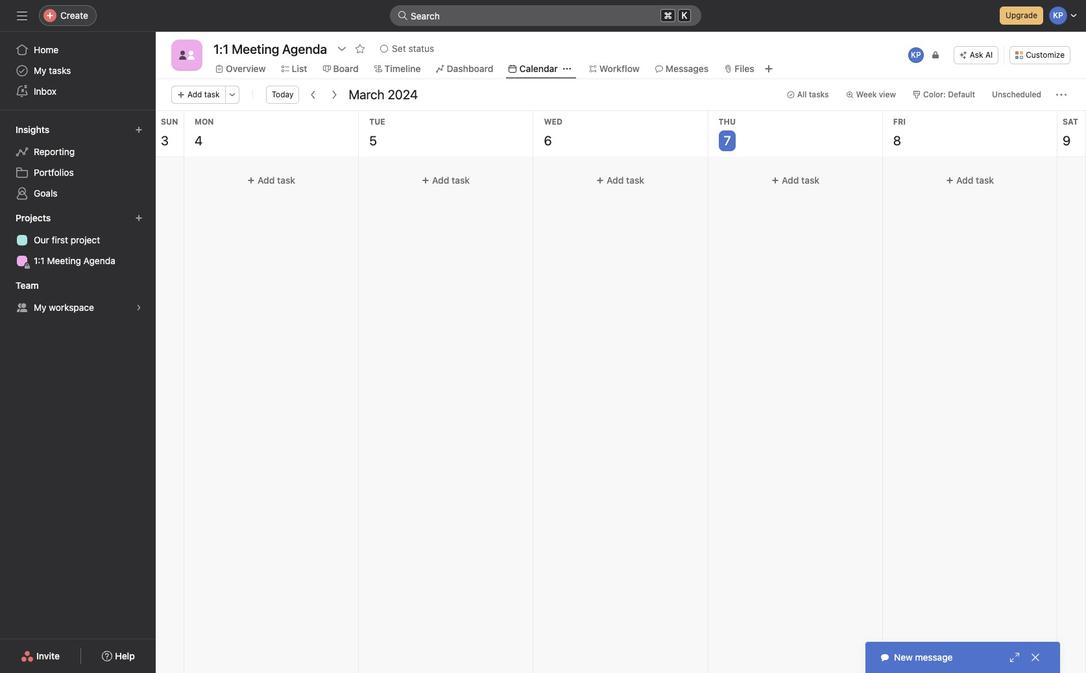 Task type: describe. For each thing, give the bounding box(es) containing it.
sun
[[161, 117, 178, 127]]

show options image
[[337, 44, 347, 54]]

add to starred image
[[355, 44, 366, 54]]

today button
[[266, 86, 300, 104]]

new message
[[895, 652, 953, 663]]

new project or portfolio image
[[135, 214, 143, 222]]

create
[[60, 10, 88, 21]]

goals link
[[8, 183, 148, 204]]

view
[[880, 90, 897, 99]]

default
[[949, 90, 976, 99]]

customize button
[[1010, 46, 1071, 64]]

see details, my workspace image
[[135, 304, 143, 312]]

first
[[52, 234, 68, 245]]

people image
[[179, 47, 195, 63]]

invite
[[36, 651, 60, 662]]

ai
[[986, 50, 994, 60]]

team button
[[13, 277, 50, 295]]

previous week image
[[309, 90, 319, 100]]

4
[[195, 133, 203, 148]]

list link
[[282, 62, 307, 76]]

all
[[798, 90, 807, 99]]

color: default
[[924, 90, 976, 99]]

kp
[[912, 50, 922, 60]]

sun 3
[[161, 117, 178, 148]]

all tasks button
[[782, 86, 835, 104]]

project
[[71, 234, 100, 245]]

inbox
[[34, 86, 57, 97]]

2024
[[388, 87, 418, 102]]

my workspace link
[[8, 297, 148, 318]]

0 horizontal spatial more actions image
[[228, 91, 236, 99]]

agenda
[[84, 255, 115, 266]]

5
[[370, 133, 377, 148]]

k
[[682, 10, 688, 21]]

fri 8
[[894, 117, 907, 148]]

create button
[[39, 5, 97, 26]]

prominent image
[[398, 10, 408, 21]]

sat
[[1064, 117, 1079, 127]]

files link
[[725, 62, 755, 76]]

portfolios
[[34, 167, 74, 178]]

home link
[[8, 40, 148, 60]]

kp button
[[908, 46, 926, 64]]

my workspace
[[34, 302, 94, 313]]

status
[[409, 43, 435, 54]]

wed
[[544, 117, 563, 127]]

next week image
[[329, 90, 340, 100]]

wed 6
[[544, 117, 563, 148]]

⌘
[[664, 10, 673, 21]]

8
[[894, 133, 902, 148]]

home
[[34, 44, 59, 55]]

1 horizontal spatial more actions image
[[1057, 90, 1067, 100]]

thu 7
[[719, 117, 736, 148]]

9
[[1064, 133, 1071, 148]]

goals
[[34, 188, 58, 199]]

our
[[34, 234, 49, 245]]

customize
[[1027, 50, 1065, 60]]

set status button
[[375, 40, 440, 58]]

week view
[[857, 90, 897, 99]]

upgrade button
[[1001, 6, 1044, 25]]

our first project
[[34, 234, 100, 245]]

timeline
[[385, 63, 421, 74]]

teams element
[[0, 274, 156, 321]]

fri
[[894, 117, 907, 127]]

messages link
[[656, 62, 709, 76]]

timeline link
[[374, 62, 421, 76]]

mon 4
[[195, 117, 214, 148]]

global element
[[0, 32, 156, 110]]

projects element
[[0, 206, 156, 274]]

overview
[[226, 63, 266, 74]]

my for my workspace
[[34, 302, 46, 313]]

insights element
[[0, 118, 156, 206]]

ask ai
[[971, 50, 994, 60]]

reporting
[[34, 146, 75, 157]]

help
[[115, 651, 135, 662]]

my tasks
[[34, 65, 71, 76]]

all tasks
[[798, 90, 830, 99]]

messages
[[666, 63, 709, 74]]

insights
[[16, 124, 49, 135]]

meeting
[[47, 255, 81, 266]]

set
[[392, 43, 406, 54]]

week view button
[[841, 86, 903, 104]]

new insights image
[[135, 126, 143, 134]]



Task type: locate. For each thing, give the bounding box(es) containing it.
close image
[[1031, 653, 1041, 663]]

1:1 meeting agenda
[[34, 255, 115, 266]]

color: default button
[[908, 86, 982, 104]]

1 my from the top
[[34, 65, 46, 76]]

add
[[188, 90, 202, 99], [258, 175, 275, 186], [433, 175, 450, 186], [607, 175, 625, 186], [782, 175, 799, 186], [957, 175, 974, 186]]

calendar link
[[509, 62, 558, 76]]

more actions image
[[1057, 90, 1067, 100], [228, 91, 236, 99]]

7
[[724, 133, 731, 148]]

team
[[16, 280, 39, 291]]

workspace
[[49, 302, 94, 313]]

my inside global element
[[34, 65, 46, 76]]

tue
[[370, 117, 385, 127]]

today
[[272, 90, 294, 99]]

ask ai button
[[954, 46, 999, 64]]

march
[[349, 87, 385, 102]]

tasks
[[49, 65, 71, 76], [810, 90, 830, 99]]

list
[[292, 63, 307, 74]]

1 vertical spatial my
[[34, 302, 46, 313]]

board link
[[323, 62, 359, 76]]

add tab image
[[764, 64, 774, 74]]

my
[[34, 65, 46, 76], [34, 302, 46, 313]]

tasks for my tasks
[[49, 65, 71, 76]]

more actions image up sat on the right top
[[1057, 90, 1067, 100]]

task
[[204, 90, 220, 99], [277, 175, 296, 186], [452, 175, 470, 186], [627, 175, 645, 186], [802, 175, 820, 186], [976, 175, 995, 186]]

0 vertical spatial my
[[34, 65, 46, 76]]

my inside "teams" element
[[34, 302, 46, 313]]

3
[[161, 133, 169, 148]]

1 vertical spatial tasks
[[810, 90, 830, 99]]

0 vertical spatial tasks
[[49, 65, 71, 76]]

0 horizontal spatial tasks
[[49, 65, 71, 76]]

tasks right all at the top right of the page
[[810, 90, 830, 99]]

6
[[544, 133, 552, 148]]

march 2024
[[349, 87, 418, 102]]

workflow link
[[589, 62, 640, 76]]

unscheduled
[[993, 90, 1042, 99]]

color:
[[924, 90, 947, 99]]

invite button
[[12, 645, 68, 668]]

week
[[857, 90, 877, 99]]

tue 5
[[370, 117, 385, 148]]

add task
[[188, 90, 220, 99], [258, 175, 296, 186], [433, 175, 470, 186], [607, 175, 645, 186], [782, 175, 820, 186], [957, 175, 995, 186]]

tasks inside dropdown button
[[810, 90, 830, 99]]

tasks inside global element
[[49, 65, 71, 76]]

my up 'inbox'
[[34, 65, 46, 76]]

1:1
[[34, 255, 45, 266]]

unscheduled button
[[987, 86, 1048, 104]]

sat 9
[[1064, 117, 1079, 148]]

1:1 meeting agenda link
[[8, 251, 148, 271]]

mon
[[195, 117, 214, 127]]

expand new message image
[[1010, 653, 1021, 663]]

workflow
[[600, 63, 640, 74]]

None text field
[[210, 37, 331, 60]]

tab actions image
[[563, 65, 571, 73]]

dashboard
[[447, 63, 494, 74]]

inbox link
[[8, 81, 148, 102]]

ask
[[971, 50, 984, 60]]

help button
[[94, 645, 143, 668]]

my tasks link
[[8, 60, 148, 81]]

my for my tasks
[[34, 65, 46, 76]]

upgrade
[[1006, 10, 1038, 20]]

hide sidebar image
[[17, 10, 27, 21]]

tasks down home
[[49, 65, 71, 76]]

thu
[[719, 117, 736, 127]]

projects button
[[13, 209, 63, 227]]

projects
[[16, 212, 51, 223]]

dashboard link
[[437, 62, 494, 76]]

portfolios link
[[8, 162, 148, 183]]

calendar
[[520, 63, 558, 74]]

add task button
[[171, 86, 226, 104], [190, 169, 353, 192], [364, 169, 528, 192], [539, 169, 703, 192], [714, 169, 878, 192], [889, 169, 1053, 192]]

files
[[735, 63, 755, 74]]

Search tasks, projects, and more text field
[[390, 5, 702, 26]]

tasks for all tasks
[[810, 90, 830, 99]]

board
[[333, 63, 359, 74]]

reporting link
[[8, 142, 148, 162]]

my down team popup button
[[34, 302, 46, 313]]

overview link
[[216, 62, 266, 76]]

2 my from the top
[[34, 302, 46, 313]]

our first project link
[[8, 230, 148, 251]]

None field
[[390, 5, 702, 26]]

1 horizontal spatial tasks
[[810, 90, 830, 99]]

more actions image down 'overview' "link"
[[228, 91, 236, 99]]



Task type: vqa. For each thing, say whether or not it's contained in the screenshot.


